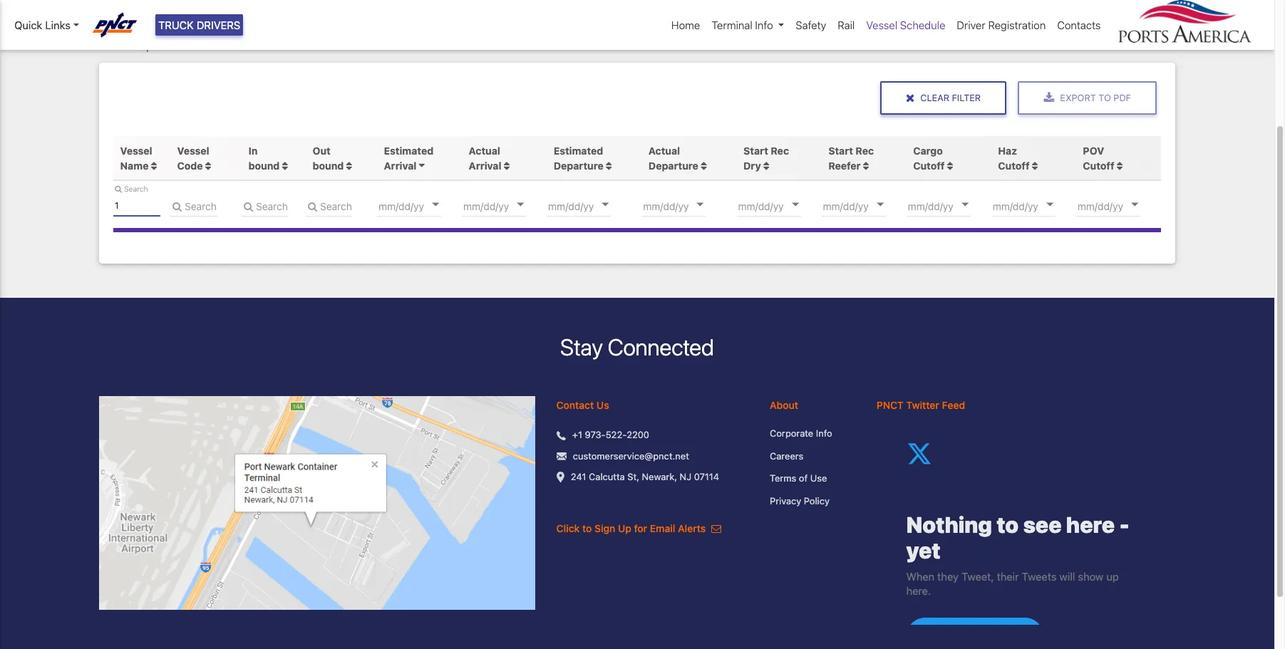 Task type: describe. For each thing, give the bounding box(es) containing it.
clear filter button
[[880, 81, 1007, 115]]

0 vertical spatial home
[[672, 19, 700, 31]]

driver registration
[[957, 19, 1046, 31]]

1 vertical spatial vessel schedule
[[156, 39, 241, 52]]

terminal info link
[[706, 11, 790, 39]]

in
[[249, 145, 258, 157]]

actual for actual departure
[[649, 145, 680, 157]]

open calendar image
[[1047, 203, 1054, 207]]

vessel up name
[[120, 145, 152, 157]]

pnct twitter feed
[[877, 399, 966, 412]]

pov cutoff
[[1083, 145, 1115, 172]]

for
[[634, 523, 648, 535]]

open calendar image for 5th the mm/dd/yy field from the right
[[432, 203, 439, 207]]

1 vertical spatial schedule
[[192, 39, 241, 52]]

stay
[[561, 334, 603, 361]]

sign
[[595, 523, 616, 535]]

click to sign up for email alerts
[[557, 523, 709, 535]]

quick links
[[14, 19, 71, 31]]

pnct
[[877, 399, 904, 412]]

quick
[[14, 19, 42, 31]]

rec for start rec reefer
[[856, 145, 874, 157]]

estimated for arrival
[[384, 145, 434, 157]]

haz cutoff
[[998, 145, 1030, 172]]

schedule inside 'link'
[[901, 19, 946, 31]]

connected
[[608, 334, 714, 361]]

rail
[[838, 19, 855, 31]]

feed
[[942, 399, 966, 412]]

open calendar image for third the mm/dd/yy field from right
[[962, 203, 969, 207]]

estimated for departure
[[554, 145, 603, 157]]

envelope o image
[[712, 524, 722, 534]]

in bound
[[249, 145, 282, 172]]

truck drivers link
[[155, 14, 243, 36]]

contact us
[[557, 399, 609, 412]]

reefer
[[829, 159, 861, 172]]

dry
[[744, 159, 761, 172]]

cargo cutoff
[[914, 145, 945, 172]]

quick links link
[[14, 17, 79, 33]]

3 mm/dd/yy field from the left
[[907, 195, 992, 217]]

start rec reefer
[[829, 145, 874, 172]]

rec for start rec dry
[[771, 145, 789, 157]]

start for dry
[[744, 145, 769, 157]]

1 horizontal spatial home link
[[666, 11, 706, 39]]

driver registration link
[[951, 11, 1052, 39]]

email
[[650, 523, 676, 535]]

driver
[[957, 19, 986, 31]]

info
[[755, 19, 773, 31]]

rail link
[[832, 11, 861, 39]]

bound for in
[[249, 159, 280, 172]]

cutoff for haz
[[998, 159, 1030, 172]]

vessel code
[[177, 145, 209, 172]]

close image
[[906, 92, 915, 104]]

start for reefer
[[829, 145, 853, 157]]

1 vertical spatial home
[[111, 39, 141, 52]]

4 mm/dd/yy field from the left
[[992, 195, 1077, 217]]

actual for actual arrival
[[469, 145, 500, 157]]

name
[[120, 159, 149, 172]]

0 horizontal spatial home link
[[111, 39, 141, 52]]

drivers
[[197, 19, 241, 31]]



Task type: vqa. For each thing, say whether or not it's contained in the screenshot.
word! in the top left of the page
no



Task type: locate. For each thing, give the bounding box(es) containing it.
1 horizontal spatial bound
[[313, 159, 344, 172]]

departure
[[554, 159, 604, 172], [649, 159, 699, 172]]

1 bound from the left
[[249, 159, 280, 172]]

bound down in
[[249, 159, 280, 172]]

actual arrival
[[469, 145, 502, 172]]

2 horizontal spatial open calendar image
[[1132, 203, 1139, 207]]

vessel schedule inside 'link'
[[867, 19, 946, 31]]

mm/dd/yy field down the cargo cutoff
[[907, 195, 992, 217]]

home link
[[666, 11, 706, 39], [111, 39, 141, 52]]

pov
[[1083, 145, 1105, 157]]

open calendar image
[[432, 203, 439, 207], [962, 203, 969, 207], [1132, 203, 1139, 207]]

1 horizontal spatial arrival
[[469, 159, 502, 172]]

2 rec from the left
[[856, 145, 874, 157]]

arrival inside estimated arrival
[[384, 159, 417, 172]]

vessel schedule link
[[861, 11, 951, 39]]

code
[[177, 159, 203, 172]]

truck drivers
[[158, 19, 241, 31]]

0 horizontal spatial schedule
[[192, 39, 241, 52]]

estimated departure
[[554, 145, 604, 172]]

0 horizontal spatial bound
[[249, 159, 280, 172]]

up
[[618, 523, 632, 535]]

2 cutoff from the left
[[998, 159, 1030, 172]]

2 open calendar image from the left
[[962, 203, 969, 207]]

0 horizontal spatial departure
[[554, 159, 604, 172]]

0 horizontal spatial arrival
[[384, 159, 417, 172]]

0 horizontal spatial estimated
[[384, 145, 434, 157]]

safety link
[[790, 11, 832, 39]]

haz
[[998, 145, 1018, 157]]

departure for estimated
[[554, 159, 604, 172]]

1 horizontal spatial departure
[[649, 159, 699, 172]]

1 departure from the left
[[554, 159, 604, 172]]

actual inside the "actual arrival"
[[469, 145, 500, 157]]

0 horizontal spatial vessel schedule
[[156, 39, 241, 52]]

start up dry
[[744, 145, 769, 157]]

start inside 'start rec dry'
[[744, 145, 769, 157]]

bound for out
[[313, 159, 344, 172]]

cutoff down the haz
[[998, 159, 1030, 172]]

vessel name
[[120, 145, 152, 172]]

1 arrival from the left
[[384, 159, 417, 172]]

to
[[583, 523, 592, 535]]

1 rec from the left
[[771, 145, 789, 157]]

cutoff down pov
[[1083, 159, 1115, 172]]

contacts
[[1058, 19, 1101, 31]]

1 horizontal spatial actual
[[649, 145, 680, 157]]

1 horizontal spatial rec
[[856, 145, 874, 157]]

bound inside in bound
[[249, 159, 280, 172]]

truck
[[158, 19, 194, 31]]

2 bound from the left
[[313, 159, 344, 172]]

out bound
[[313, 145, 346, 172]]

filter
[[952, 93, 981, 103]]

mm/dd/yy field
[[377, 195, 463, 217], [462, 195, 548, 217], [907, 195, 992, 217], [992, 195, 1077, 217], [1077, 195, 1162, 217]]

contact
[[557, 399, 594, 412]]

start up reefer
[[829, 145, 853, 157]]

5 mm/dd/yy field from the left
[[1077, 195, 1162, 217]]

schedule
[[901, 19, 946, 31], [192, 39, 241, 52]]

actual inside actual departure
[[649, 145, 680, 157]]

arrival
[[384, 159, 417, 172], [469, 159, 502, 172]]

1 horizontal spatial open calendar image
[[962, 203, 969, 207]]

start
[[744, 145, 769, 157], [829, 145, 853, 157]]

vessel schedule right rail
[[867, 19, 946, 31]]

actual departure
[[649, 145, 699, 172]]

start rec dry
[[744, 145, 789, 172]]

cutoff
[[914, 159, 945, 172], [998, 159, 1030, 172], [1083, 159, 1115, 172]]

out
[[313, 145, 331, 157]]

bound
[[249, 159, 280, 172], [313, 159, 344, 172]]

schedule left driver
[[901, 19, 946, 31]]

0 horizontal spatial actual
[[469, 145, 500, 157]]

0 horizontal spatial start
[[744, 145, 769, 157]]

mm/dd/yy field down the "actual arrival"
[[462, 195, 548, 217]]

2 arrival from the left
[[469, 159, 502, 172]]

vessel down truck
[[156, 39, 189, 52]]

vessel up code
[[177, 145, 209, 157]]

clear filter
[[921, 93, 981, 103]]

2 estimated from the left
[[554, 145, 603, 157]]

mm/dd/yy field down the 'pov cutoff'
[[1077, 195, 1162, 217]]

1 horizontal spatial home
[[672, 19, 700, 31]]

vessel right rail
[[867, 19, 898, 31]]

clear
[[921, 93, 950, 103]]

rec inside 'start rec dry'
[[771, 145, 789, 157]]

2 start from the left
[[829, 145, 853, 157]]

cutoff for pov
[[1083, 159, 1115, 172]]

vessel
[[867, 19, 898, 31], [156, 39, 189, 52], [120, 145, 152, 157], [177, 145, 209, 157]]

2 mm/dd/yy field from the left
[[462, 195, 548, 217]]

contacts link
[[1052, 11, 1107, 39]]

1 cutoff from the left
[[914, 159, 945, 172]]

registration
[[989, 19, 1046, 31]]

cargo
[[914, 145, 943, 157]]

0 horizontal spatial open calendar image
[[432, 203, 439, 207]]

1 actual from the left
[[469, 145, 500, 157]]

schedule down drivers
[[192, 39, 241, 52]]

1 estimated from the left
[[384, 145, 434, 157]]

3 open calendar image from the left
[[1132, 203, 1139, 207]]

estimated
[[384, 145, 434, 157], [554, 145, 603, 157]]

mm/dd/yy field down haz cutoff
[[992, 195, 1077, 217]]

None field
[[113, 195, 160, 217], [170, 195, 217, 217], [242, 195, 289, 217], [306, 195, 353, 217], [113, 195, 160, 217], [170, 195, 217, 217], [242, 195, 289, 217], [306, 195, 353, 217]]

cutoff for cargo
[[914, 159, 945, 172]]

vessel schedule down "truck drivers" link
[[156, 39, 241, 52]]

alerts
[[678, 523, 706, 535]]

terminal
[[712, 19, 753, 31]]

3 cutoff from the left
[[1083, 159, 1115, 172]]

2 actual from the left
[[649, 145, 680, 157]]

click to sign up for email alerts link
[[557, 523, 722, 535]]

rec
[[771, 145, 789, 157], [856, 145, 874, 157]]

1 horizontal spatial estimated
[[554, 145, 603, 157]]

terminal info
[[712, 19, 773, 31]]

start inside start rec reefer
[[829, 145, 853, 157]]

bound inside out bound
[[313, 159, 344, 172]]

stay connected
[[561, 334, 714, 361]]

click
[[557, 523, 580, 535]]

1 horizontal spatial start
[[829, 145, 853, 157]]

arrival for actual arrival
[[469, 159, 502, 172]]

0 vertical spatial vessel schedule
[[867, 19, 946, 31]]

vessel inside 'link'
[[867, 19, 898, 31]]

0 horizontal spatial home
[[111, 39, 141, 52]]

0 horizontal spatial cutoff
[[914, 159, 945, 172]]

open calendar image for fifth the mm/dd/yy field from the left
[[1132, 203, 1139, 207]]

departure for actual
[[649, 159, 699, 172]]

mm/dd/yy field down estimated arrival
[[377, 195, 463, 217]]

1 open calendar image from the left
[[432, 203, 439, 207]]

safety
[[796, 19, 827, 31]]

vessel schedule
[[867, 19, 946, 31], [156, 39, 241, 52]]

1 horizontal spatial schedule
[[901, 19, 946, 31]]

2 horizontal spatial cutoff
[[1083, 159, 1115, 172]]

actual
[[469, 145, 500, 157], [649, 145, 680, 157]]

1 horizontal spatial vessel schedule
[[867, 19, 946, 31]]

cutoff down cargo
[[914, 159, 945, 172]]

1 horizontal spatial cutoff
[[998, 159, 1030, 172]]

links
[[45, 19, 71, 31]]

bound down out
[[313, 159, 344, 172]]

us
[[597, 399, 609, 412]]

rec inside start rec reefer
[[856, 145, 874, 157]]

0 horizontal spatial rec
[[771, 145, 789, 157]]

twitter
[[907, 399, 940, 412]]

estimated arrival
[[384, 145, 434, 172]]

estimated inside the estimated departure
[[554, 145, 603, 157]]

1 mm/dd/yy field from the left
[[377, 195, 463, 217]]

home
[[672, 19, 700, 31], [111, 39, 141, 52]]

arrival for estimated arrival
[[384, 159, 417, 172]]

2 departure from the left
[[649, 159, 699, 172]]

0 vertical spatial schedule
[[901, 19, 946, 31]]

about
[[770, 399, 799, 412]]

1 start from the left
[[744, 145, 769, 157]]



